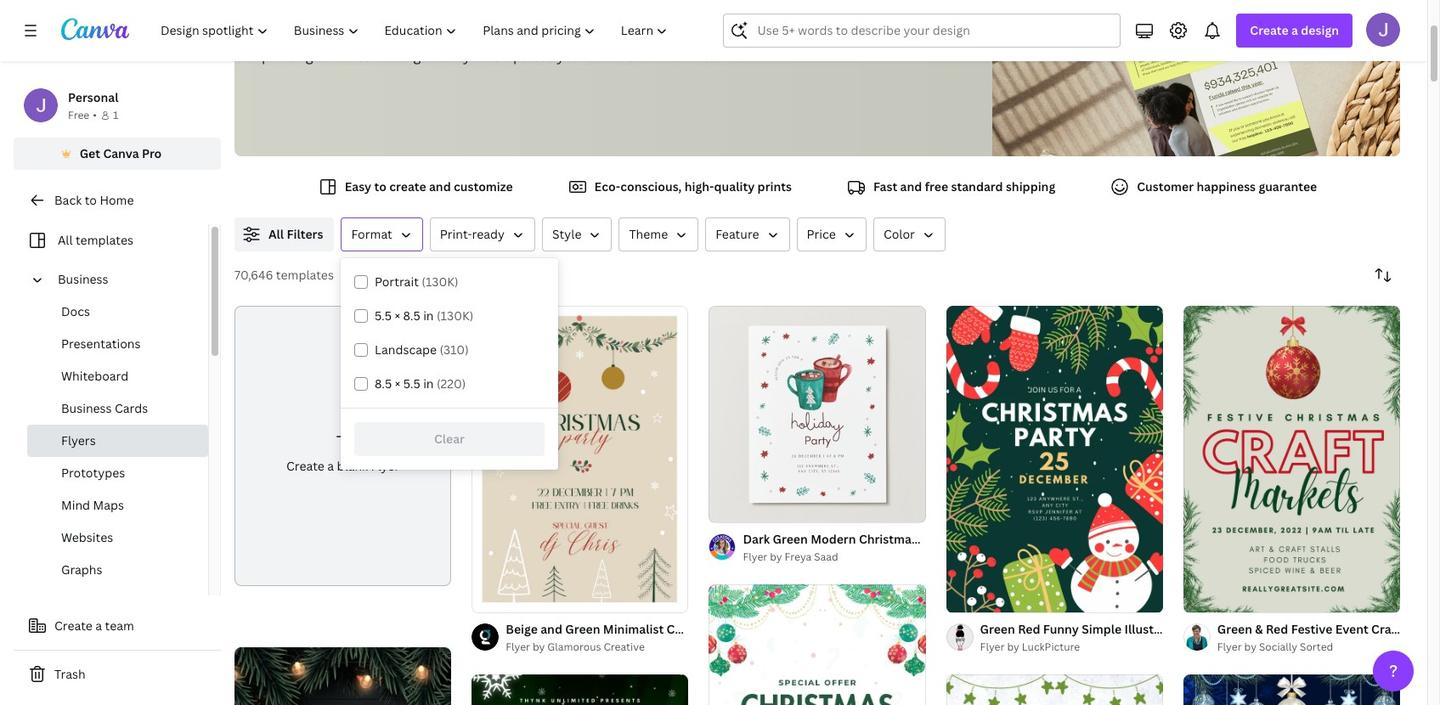 Task type: describe. For each thing, give the bounding box(es) containing it.
beige and green minimalist christmas party flyer flyer by glamorous creative
[[506, 621, 792, 655]]

business link
[[51, 264, 198, 296]]

by inside beige and green minimalist christmas party flyer flyer by glamorous creative
[[533, 640, 545, 655]]

flyer by freya saad link
[[743, 549, 926, 566]]

Sort by button
[[1367, 258, 1401, 292]]

minimalist
[[603, 621, 664, 638]]

saad
[[815, 550, 839, 565]]

all templates
[[58, 232, 133, 248]]

portrait
[[375, 274, 419, 290]]

back to home link
[[14, 184, 221, 218]]

theme button
[[619, 218, 699, 252]]

a for design
[[1292, 22, 1299, 38]]

about
[[378, 25, 417, 43]]

flyer by luckpicture
[[981, 640, 1081, 655]]

1 vertical spatial dark green modern christmas eve party flyer image
[[235, 648, 452, 706]]

style button
[[542, 218, 612, 252]]

0 vertical spatial 8.5
[[403, 308, 421, 324]]

print-
[[440, 226, 472, 242]]

latest
[[506, 25, 543, 43]]

docs
[[61, 303, 90, 320]]

1 vertical spatial 5.5
[[404, 376, 421, 392]]

luckpicture
[[1022, 640, 1081, 655]]

clear button
[[354, 422, 545, 456]]

printing
[[262, 47, 313, 65]]

customer happiness guarantee
[[1138, 179, 1318, 195]]

format button
[[341, 218, 423, 252]]

landscape (310)
[[375, 342, 469, 358]]

flyer by socially sorted
[[1218, 640, 1334, 655]]

green and red watercolor christmas sale flyer image
[[709, 585, 926, 706]]

beige and green minimalist christmas party flyer link
[[506, 621, 792, 639]]

graphs
[[61, 562, 102, 578]]

and down the everyone
[[317, 47, 341, 65]]

create for create a team
[[54, 618, 93, 634]]

shipping
[[1006, 179, 1056, 195]]

1 of 2 link
[[709, 306, 926, 523]]

style
[[553, 226, 582, 242]]

price
[[807, 226, 836, 242]]

eco-
[[595, 179, 621, 195]]

websites
[[61, 530, 113, 546]]

× for 8.5
[[395, 376, 401, 392]]

loop
[[262, 25, 295, 43]]

deals
[[684, 25, 719, 43]]

prints
[[758, 179, 792, 195]]

presentations
[[61, 336, 141, 352]]

ready
[[472, 226, 505, 242]]

green inside dark green modern christmas eve party flyer flyer by freya saad
[[773, 531, 808, 548]]

8.5 × 5.5 in (220)
[[375, 376, 466, 392]]

flyer
[[454, 47, 484, 65]]

landscape
[[375, 342, 437, 358]]

business cards link
[[27, 393, 208, 425]]

glamorous
[[548, 640, 601, 655]]

filters
[[287, 226, 323, 242]]

in for 5.5 × 8.5 in
[[423, 308, 434, 324]]

in inside 'loop everyone in about your brand's latest announcements and deals by printing and distributing free flyer templates you can customize on canva.'
[[363, 25, 375, 43]]

announcements
[[546, 25, 652, 43]]

1 vertical spatial (130k)
[[437, 308, 474, 324]]

70,646 templates
[[235, 267, 334, 283]]

pro
[[142, 145, 162, 162]]

create a blank flyer link
[[235, 306, 452, 587]]

flyer by luckpicture link
[[981, 639, 1164, 656]]

trash
[[54, 666, 86, 683]]

high-
[[685, 179, 715, 195]]

clear
[[434, 431, 465, 447]]

color button
[[874, 218, 946, 252]]

canva
[[103, 145, 139, 162]]

conscious,
[[621, 179, 682, 195]]

personal
[[68, 89, 119, 105]]

create a blank flyer
[[286, 458, 400, 474]]

theme
[[629, 226, 668, 242]]

get canva pro button
[[14, 138, 221, 170]]

fast and free standard shipping
[[874, 179, 1056, 195]]

eve
[[921, 531, 942, 548]]

party for christmas
[[729, 621, 760, 638]]

2
[[740, 503, 745, 515]]

format
[[351, 226, 393, 242]]

business for business cards
[[61, 400, 112, 417]]

blank
[[337, 458, 368, 474]]

party for eve
[[944, 531, 976, 548]]

quality
[[715, 179, 755, 195]]

top level navigation element
[[150, 14, 683, 48]]

1 for 1 of 2
[[721, 503, 726, 515]]

flyers
[[61, 433, 96, 449]]

eco-conscious, high-quality prints
[[595, 179, 792, 195]]

0 horizontal spatial 8.5
[[375, 376, 392, 392]]

0 horizontal spatial 5.5
[[375, 308, 392, 324]]

flyer down the dark
[[743, 550, 768, 565]]

maps
[[93, 497, 124, 513]]

flyer by glamorous creative link
[[506, 639, 689, 656]]

flyer down freya
[[762, 621, 792, 638]]

flyer right "eve"
[[978, 531, 1007, 548]]

free inside 'loop everyone in about your brand's latest announcements and deals by printing and distributing free flyer templates you can customize on canva.'
[[424, 47, 451, 65]]

of
[[728, 503, 738, 515]]

you
[[557, 47, 581, 65]]

flyer down beige
[[506, 640, 531, 655]]

color
[[884, 226, 915, 242]]

templates for 70,646 templates
[[276, 267, 334, 283]]

business cards
[[61, 400, 148, 417]]

guarantee
[[1259, 179, 1318, 195]]

free
[[68, 108, 89, 122]]

green inside beige and green minimalist christmas party flyer flyer by glamorous creative
[[566, 621, 601, 638]]



Task type: vqa. For each thing, say whether or not it's contained in the screenshot.
Education Creator
no



Task type: locate. For each thing, give the bounding box(es) containing it.
all down back
[[58, 232, 73, 248]]

free left standard
[[925, 179, 949, 195]]

flyer left luckpicture
[[981, 640, 1005, 655]]

1 horizontal spatial 8.5
[[403, 308, 421, 324]]

blue and white decoration christmas greeting flyer portrait image
[[1184, 675, 1401, 706]]

party inside dark green modern christmas eve party flyer flyer by freya saad
[[944, 531, 976, 548]]

dark green modern christmas eve party flyer image
[[709, 306, 926, 523], [235, 648, 452, 706]]

0 horizontal spatial 1
[[113, 108, 118, 122]]

and inside beige and green minimalist christmas party flyer flyer by glamorous creative
[[541, 621, 563, 638]]

easy
[[345, 179, 372, 195]]

customize left on
[[612, 47, 678, 65]]

team
[[105, 618, 134, 634]]

create left 'blank'
[[286, 458, 325, 474]]

Search search field
[[758, 14, 1110, 47]]

christmas inside beige and green minimalist christmas party flyer flyer by glamorous creative
[[667, 621, 726, 638]]

1 horizontal spatial a
[[327, 458, 334, 474]]

in left (220)
[[423, 376, 434, 392]]

all inside the all filters button
[[269, 226, 284, 242]]

green red funny simple illustrated christmas party invitation flyer image
[[947, 306, 1164, 613]]

modern
[[811, 531, 856, 548]]

by inside dark green modern christmas eve party flyer flyer by freya saad
[[770, 550, 783, 565]]

1 horizontal spatial party
[[944, 531, 976, 548]]

customize up ready
[[454, 179, 513, 195]]

5.5 down landscape
[[404, 376, 421, 392]]

1 horizontal spatial templates
[[276, 267, 334, 283]]

standard
[[952, 179, 1004, 195]]

0 vertical spatial (130k)
[[422, 274, 459, 290]]

all left filters
[[269, 226, 284, 242]]

and left deals
[[656, 25, 681, 43]]

business up docs
[[58, 271, 108, 287]]

create
[[1251, 22, 1289, 38], [286, 458, 325, 474], [54, 618, 93, 634]]

mind
[[61, 497, 90, 513]]

business
[[58, 271, 108, 287], [61, 400, 112, 417]]

1 horizontal spatial all
[[269, 226, 284, 242]]

0 vertical spatial christmas
[[859, 531, 918, 548]]

happiness
[[1197, 179, 1256, 195]]

brand's
[[454, 25, 503, 43]]

customer
[[1138, 179, 1194, 195]]

create a blank flyer element
[[235, 306, 452, 587]]

and right the fast at the right top
[[901, 179, 923, 195]]

1 horizontal spatial customize
[[612, 47, 678, 65]]

1 vertical spatial party
[[729, 621, 760, 638]]

templates inside all templates 'link'
[[76, 232, 133, 248]]

templates inside 'loop everyone in about your brand's latest announcements and deals by printing and distributing free flyer templates you can customize on canva.'
[[488, 47, 554, 65]]

your
[[420, 25, 450, 43]]

× down landscape
[[395, 376, 401, 392]]

flyer inside flyer by socially sorted link
[[1218, 640, 1243, 655]]

× for 5.5
[[395, 308, 400, 324]]

×
[[395, 308, 400, 324], [395, 376, 401, 392]]

beige
[[506, 621, 538, 638]]

1 vertical spatial customize
[[454, 179, 513, 195]]

get
[[80, 145, 100, 162]]

create for create a design
[[1251, 22, 1289, 38]]

1 horizontal spatial 5.5
[[404, 376, 421, 392]]

1 vertical spatial 1
[[721, 503, 726, 515]]

create a team button
[[14, 609, 221, 643]]

mind maps
[[61, 497, 124, 513]]

create left team
[[54, 618, 93, 634]]

2 vertical spatial create
[[54, 618, 93, 634]]

dark
[[743, 531, 770, 548]]

1 for 1
[[113, 108, 118, 122]]

2 vertical spatial templates
[[276, 267, 334, 283]]

× down portrait
[[395, 308, 400, 324]]

can
[[585, 47, 608, 65]]

free •
[[68, 108, 97, 122]]

5.5 down portrait
[[375, 308, 392, 324]]

green & red festive event craft markets christmas flyer portrait image
[[1184, 306, 1401, 613]]

in up "landscape (310)" on the left
[[423, 308, 434, 324]]

1 horizontal spatial to
[[374, 179, 387, 195]]

socially
[[1260, 640, 1298, 655]]

to right back
[[85, 192, 97, 208]]

1 vertical spatial templates
[[76, 232, 133, 248]]

1 of 2
[[721, 503, 745, 515]]

freya
[[785, 550, 812, 565]]

christmas right minimalist
[[667, 621, 726, 638]]

(130k) up (310)
[[437, 308, 474, 324]]

2 horizontal spatial a
[[1292, 22, 1299, 38]]

flyer by socially sorted link
[[1218, 639, 1401, 656]]

0 horizontal spatial customize
[[454, 179, 513, 195]]

websites link
[[27, 522, 208, 554]]

create a design
[[1251, 22, 1340, 38]]

back
[[54, 192, 82, 208]]

1
[[113, 108, 118, 122], [721, 503, 726, 515]]

distributing
[[345, 47, 421, 65]]

green up glamorous
[[566, 621, 601, 638]]

in up distributing
[[363, 25, 375, 43]]

free down your
[[424, 47, 451, 65]]

•
[[93, 108, 97, 122]]

1 vertical spatial in
[[423, 308, 434, 324]]

jacob simon image
[[1367, 13, 1401, 47]]

and right create
[[429, 179, 451, 195]]

0 horizontal spatial a
[[95, 618, 102, 634]]

create left design
[[1251, 22, 1289, 38]]

in
[[363, 25, 375, 43], [423, 308, 434, 324], [423, 376, 434, 392]]

business inside "link"
[[58, 271, 108, 287]]

1 horizontal spatial green
[[773, 531, 808, 548]]

customize inside 'loop everyone in about your brand's latest announcements and deals by printing and distributing free flyer templates you can customize on canva.'
[[612, 47, 678, 65]]

(220)
[[437, 376, 466, 392]]

all templates link
[[24, 224, 198, 257]]

0 vertical spatial party
[[944, 531, 976, 548]]

a for team
[[95, 618, 102, 634]]

home
[[100, 192, 134, 208]]

party inside beige and green minimalist christmas party flyer flyer by glamorous creative
[[729, 621, 760, 638]]

1 right •
[[113, 108, 118, 122]]

0 horizontal spatial all
[[58, 232, 73, 248]]

by inside 'loop everyone in about your brand's latest announcements and deals by printing and distributing free flyer templates you can customize on canva.'
[[722, 25, 738, 43]]

0 horizontal spatial christmas
[[667, 621, 726, 638]]

portrait (130k)
[[375, 274, 459, 290]]

flyer right 'blank'
[[371, 458, 400, 474]]

templates down latest
[[488, 47, 554, 65]]

flyer inside create a blank flyer element
[[371, 458, 400, 474]]

0 vertical spatial in
[[363, 25, 375, 43]]

print-ready
[[440, 226, 505, 242]]

1 vertical spatial a
[[327, 458, 334, 474]]

5.5 × 8.5 in (130k)
[[375, 308, 474, 324]]

2 vertical spatial in
[[423, 376, 434, 392]]

1 vertical spatial green
[[566, 621, 601, 638]]

1 horizontal spatial free
[[925, 179, 949, 195]]

1 vertical spatial create
[[286, 458, 325, 474]]

0 horizontal spatial green
[[566, 621, 601, 638]]

2 × from the top
[[395, 376, 401, 392]]

2 horizontal spatial templates
[[488, 47, 554, 65]]

2 horizontal spatial create
[[1251, 22, 1289, 38]]

business for business
[[58, 271, 108, 287]]

create a design button
[[1237, 14, 1353, 48]]

templates down 'back to home'
[[76, 232, 133, 248]]

1 horizontal spatial 1
[[721, 503, 726, 515]]

by left freya
[[770, 550, 783, 565]]

1 vertical spatial business
[[61, 400, 112, 417]]

all for all templates
[[58, 232, 73, 248]]

mind maps link
[[27, 490, 208, 522]]

a
[[1292, 22, 1299, 38], [327, 458, 334, 474], [95, 618, 102, 634]]

0 vertical spatial a
[[1292, 22, 1299, 38]]

by up "canva."
[[722, 25, 738, 43]]

a inside button
[[95, 618, 102, 634]]

to for easy
[[374, 179, 387, 195]]

by down beige
[[533, 640, 545, 655]]

fast
[[874, 179, 898, 195]]

green white minimalist merry christmas flyer portrait image
[[947, 675, 1164, 706]]

create inside dropdown button
[[1251, 22, 1289, 38]]

0 vertical spatial free
[[424, 47, 451, 65]]

0 vertical spatial 1
[[113, 108, 118, 122]]

loop everyone in about your brand's latest announcements and deals by printing and distributing free flyer templates you can customize on canva.
[[262, 25, 746, 65]]

feature button
[[706, 218, 790, 252]]

flyer
[[371, 458, 400, 474], [978, 531, 1007, 548], [743, 550, 768, 565], [762, 621, 792, 638], [506, 640, 531, 655], [981, 640, 1005, 655], [1218, 640, 1243, 655]]

to inside "link"
[[85, 192, 97, 208]]

business up flyers
[[61, 400, 112, 417]]

templates for all templates
[[76, 232, 133, 248]]

1 vertical spatial christmas
[[667, 621, 726, 638]]

green up freya
[[773, 531, 808, 548]]

1 horizontal spatial create
[[286, 458, 325, 474]]

feature
[[716, 226, 760, 242]]

0 vertical spatial create
[[1251, 22, 1289, 38]]

flyer inside flyer by luckpicture link
[[981, 640, 1005, 655]]

free
[[424, 47, 451, 65], [925, 179, 949, 195]]

0 horizontal spatial free
[[424, 47, 451, 65]]

party
[[944, 531, 976, 548], [729, 621, 760, 638]]

0 horizontal spatial create
[[54, 618, 93, 634]]

by inside flyer by socially sorted link
[[1245, 640, 1257, 655]]

0 vertical spatial templates
[[488, 47, 554, 65]]

a for blank
[[327, 458, 334, 474]]

graphs link
[[27, 554, 208, 587]]

0 horizontal spatial templates
[[76, 232, 133, 248]]

8.5 down landscape
[[375, 376, 392, 392]]

70,646
[[235, 267, 273, 283]]

a inside dropdown button
[[1292, 22, 1299, 38]]

0 vertical spatial green
[[773, 531, 808, 548]]

to right easy
[[374, 179, 387, 195]]

(130k) up 5.5 × 8.5 in (130k)
[[422, 274, 459, 290]]

(310)
[[440, 342, 469, 358]]

to for back
[[85, 192, 97, 208]]

and up glamorous
[[541, 621, 563, 638]]

and
[[656, 25, 681, 43], [317, 47, 341, 65], [429, 179, 451, 195], [901, 179, 923, 195], [541, 621, 563, 638]]

in for 8.5 × 5.5 in
[[423, 376, 434, 392]]

flyer left socially on the right of page
[[1218, 640, 1243, 655]]

create inside button
[[54, 618, 93, 634]]

sorted
[[1301, 640, 1334, 655]]

0 horizontal spatial dark green modern christmas eve party flyer image
[[235, 648, 452, 706]]

1 left of
[[721, 503, 726, 515]]

beige and green minimalist christmas party flyer image
[[472, 306, 689, 613]]

templates down filters
[[276, 267, 334, 283]]

canva.
[[702, 47, 746, 65]]

0 vertical spatial ×
[[395, 308, 400, 324]]

0 horizontal spatial to
[[85, 192, 97, 208]]

a left team
[[95, 618, 102, 634]]

a left 'blank'
[[327, 458, 334, 474]]

green
[[773, 531, 808, 548], [566, 621, 601, 638]]

christmas left "eve"
[[859, 531, 918, 548]]

cards
[[115, 400, 148, 417]]

by left socially on the right of page
[[1245, 640, 1257, 655]]

green christmas party flyer image
[[472, 675, 689, 706]]

price button
[[797, 218, 867, 252]]

0 vertical spatial dark green modern christmas eve party flyer image
[[709, 306, 926, 523]]

1 horizontal spatial dark green modern christmas eve party flyer image
[[709, 306, 926, 523]]

create for create a blank flyer
[[286, 458, 325, 474]]

all
[[269, 226, 284, 242], [58, 232, 73, 248]]

1 vertical spatial ×
[[395, 376, 401, 392]]

easy to create and customize
[[345, 179, 513, 195]]

whiteboard
[[61, 368, 129, 384]]

all inside all templates 'link'
[[58, 232, 73, 248]]

get canva pro
[[80, 145, 162, 162]]

by left luckpicture
[[1008, 640, 1020, 655]]

all filters button
[[235, 218, 334, 252]]

(130k)
[[422, 274, 459, 290], [437, 308, 474, 324]]

2 vertical spatial a
[[95, 618, 102, 634]]

None search field
[[724, 14, 1122, 48]]

a left design
[[1292, 22, 1299, 38]]

0 vertical spatial business
[[58, 271, 108, 287]]

1 × from the top
[[395, 308, 400, 324]]

0 vertical spatial 5.5
[[375, 308, 392, 324]]

dark green modern christmas eve party flyer flyer by freya saad
[[743, 531, 1007, 565]]

creative
[[604, 640, 645, 655]]

by inside flyer by luckpicture link
[[1008, 640, 1020, 655]]

0 horizontal spatial party
[[729, 621, 760, 638]]

1 vertical spatial free
[[925, 179, 949, 195]]

christmas inside dark green modern christmas eve party flyer flyer by freya saad
[[859, 531, 918, 548]]

create a team
[[54, 618, 134, 634]]

1 horizontal spatial christmas
[[859, 531, 918, 548]]

0 vertical spatial customize
[[612, 47, 678, 65]]

8.5 down portrait (130k)
[[403, 308, 421, 324]]

1 vertical spatial 8.5
[[375, 376, 392, 392]]

all for all filters
[[269, 226, 284, 242]]



